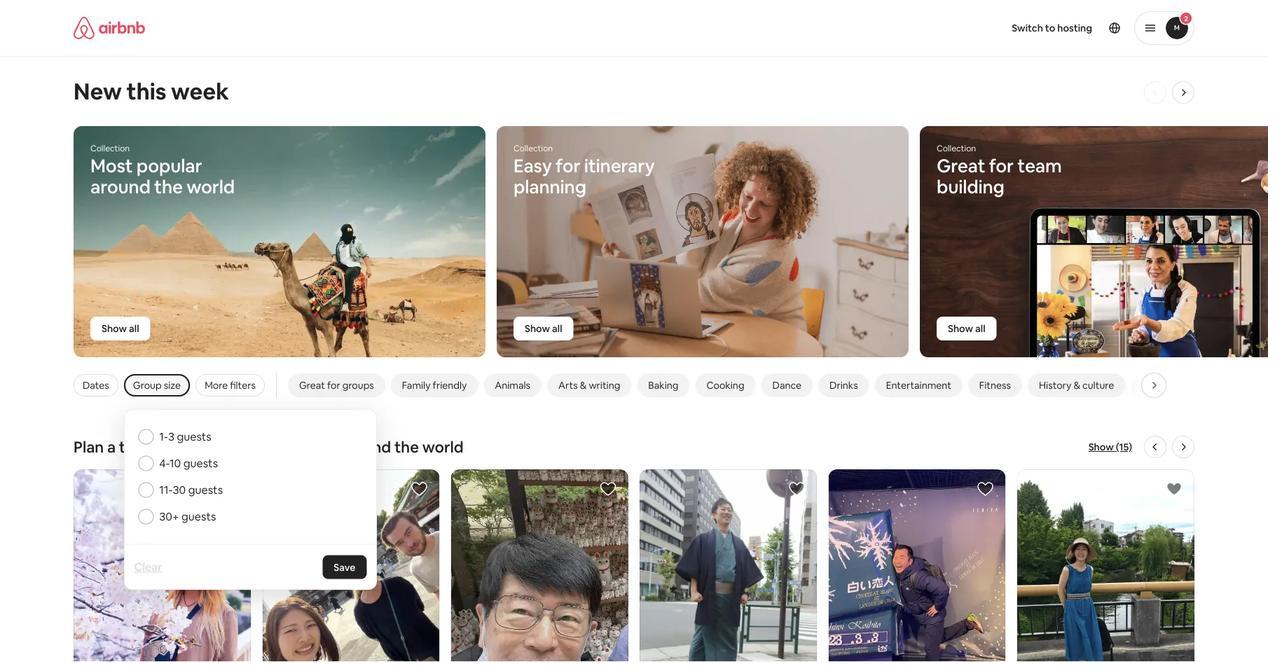 Task type: vqa. For each thing, say whether or not it's contained in the screenshot.
Add to wishlist: Los Gatos, California image
no



Task type: locate. For each thing, give the bounding box(es) containing it.
30+
[[159, 509, 179, 524]]

show all link
[[90, 317, 150, 340], [514, 317, 573, 340], [937, 317, 997, 340]]

baking element
[[648, 379, 678, 392]]

4-10 guests radio
[[138, 456, 154, 471]]

& right arts
[[580, 379, 587, 392]]

for right easy
[[556, 154, 580, 178]]

for for building
[[989, 154, 1014, 178]]

group size
[[133, 379, 181, 392]]

1 horizontal spatial all
[[552, 322, 562, 335]]

show all up the group
[[102, 322, 139, 335]]

show all link for great for team building
[[937, 317, 997, 340]]

show all link up the group
[[90, 317, 150, 340]]

2 horizontal spatial for
[[989, 154, 1014, 178]]

2 horizontal spatial all
[[975, 322, 985, 335]]

entertainment
[[886, 379, 951, 392]]

save this experience image
[[222, 481, 239, 497], [788, 481, 805, 497], [977, 481, 994, 497], [1166, 481, 1183, 497]]

easy
[[514, 154, 552, 178]]

more
[[205, 379, 228, 392]]

collection most popular around the world
[[90, 143, 235, 199]]

the down 'family'
[[394, 437, 419, 457]]

drinks
[[830, 379, 858, 392]]

2 horizontal spatial collection
[[937, 143, 976, 154]]

collection inside collection easy for itinerary planning
[[514, 143, 553, 154]]

guests for 4-10 guests
[[183, 456, 218, 470]]

2 horizontal spatial show all link
[[937, 317, 997, 340]]

2 show all from the left
[[525, 322, 562, 335]]

all for the
[[129, 322, 139, 335]]

1 & from the left
[[580, 379, 587, 392]]

filters
[[230, 379, 256, 392]]

this week
[[127, 76, 229, 106]]

collection up easy
[[514, 143, 553, 154]]

help
[[184, 437, 215, 457]]

(15)
[[1116, 441, 1132, 453]]

world
[[187, 175, 235, 199], [422, 437, 464, 457]]

&
[[580, 379, 587, 392], [1074, 379, 1080, 392]]

11-30 guests radio
[[138, 482, 154, 498]]

great inside collection great for team building
[[937, 154, 985, 178]]

for for planning
[[556, 154, 580, 178]]

0 vertical spatial the
[[154, 175, 183, 199]]

entertainment element
[[886, 379, 951, 392]]

0 vertical spatial around
[[90, 175, 150, 199]]

guests right 10
[[183, 456, 218, 470]]

animals button
[[484, 373, 542, 397]]

0 horizontal spatial world
[[187, 175, 235, 199]]

plan a trip with help from local hosts around the world
[[74, 437, 464, 457]]

groups
[[342, 379, 374, 392]]

fitness
[[979, 379, 1011, 392]]

writing
[[589, 379, 620, 392]]

show for great for team building
[[948, 322, 973, 335]]

& for arts
[[580, 379, 587, 392]]

0 horizontal spatial save this experience image
[[411, 481, 428, 497]]

1 horizontal spatial great
[[937, 154, 985, 178]]

0 horizontal spatial around
[[90, 175, 150, 199]]

2 all from the left
[[552, 322, 562, 335]]

2 collection from the left
[[514, 143, 553, 154]]

switch to hosting link
[[1003, 13, 1101, 43]]

guests for 1-3 guests
[[177, 429, 211, 444]]

show all link up fitness
[[937, 317, 997, 340]]

entertainment button
[[875, 373, 963, 397]]

collection for great
[[937, 143, 976, 154]]

3 all from the left
[[975, 322, 985, 335]]

new
[[74, 76, 122, 106]]

0 horizontal spatial for
[[327, 379, 340, 392]]

1 vertical spatial world
[[422, 437, 464, 457]]

the
[[154, 175, 183, 199], [394, 437, 419, 457]]

show for most popular around the world
[[102, 322, 127, 335]]

2 & from the left
[[1074, 379, 1080, 392]]

show all for great for team building
[[948, 322, 985, 335]]

arts & writing
[[558, 379, 620, 392]]

more filters button
[[196, 374, 265, 397]]

guests
[[177, 429, 211, 444], [183, 456, 218, 470], [188, 483, 223, 497], [181, 509, 216, 524]]

1 horizontal spatial collection
[[514, 143, 553, 154]]

collection up most
[[90, 143, 130, 154]]

1 all from the left
[[129, 322, 139, 335]]

for inside collection great for team building
[[989, 154, 1014, 178]]

4 save this experience image from the left
[[1166, 481, 1183, 497]]

3 show all link from the left
[[937, 317, 997, 340]]

3
[[168, 429, 174, 444]]

guests right '30'
[[188, 483, 223, 497]]

to
[[1045, 22, 1055, 34]]

animals
[[495, 379, 530, 392]]

3 show all from the left
[[948, 322, 985, 335]]

family
[[402, 379, 431, 392]]

save this experience image
[[411, 481, 428, 497], [600, 481, 617, 497]]

all up the group
[[129, 322, 139, 335]]

world inside collection most popular around the world
[[187, 175, 235, 199]]

1 horizontal spatial &
[[1074, 379, 1080, 392]]

collection inside collection great for team building
[[937, 143, 976, 154]]

0 vertical spatial world
[[187, 175, 235, 199]]

magic button
[[1131, 373, 1180, 397]]

& for history
[[1074, 379, 1080, 392]]

baking
[[648, 379, 678, 392]]

history & culture
[[1039, 379, 1114, 392]]

show all link up arts
[[514, 317, 573, 340]]

group size button
[[124, 374, 190, 397]]

1-
[[159, 429, 168, 444]]

1 collection from the left
[[90, 143, 130, 154]]

building
[[937, 175, 1004, 199]]

1 horizontal spatial save this experience image
[[600, 481, 617, 497]]

cooking element
[[706, 379, 744, 392]]

collection easy for itinerary planning
[[514, 143, 655, 199]]

0 horizontal spatial great
[[299, 379, 325, 392]]

dance button
[[761, 373, 813, 397]]

1 vertical spatial great
[[299, 379, 325, 392]]

fitness button
[[968, 373, 1022, 397]]

with
[[148, 437, 180, 457]]

arts
[[558, 379, 578, 392]]

30
[[173, 483, 186, 497]]

0 horizontal spatial &
[[580, 379, 587, 392]]

collection
[[90, 143, 130, 154], [514, 143, 553, 154], [937, 143, 976, 154]]

great for groups element
[[299, 379, 374, 392]]

great
[[937, 154, 985, 178], [299, 379, 325, 392]]

clear button
[[127, 553, 169, 581]]

collection up building
[[937, 143, 976, 154]]

all
[[129, 322, 139, 335], [552, 322, 562, 335], [975, 322, 985, 335]]

1 horizontal spatial around
[[340, 437, 391, 457]]

guests right the 3
[[177, 429, 211, 444]]

show all
[[102, 322, 139, 335], [525, 322, 562, 335], [948, 322, 985, 335]]

show inside 'show (15)' 'link'
[[1089, 441, 1114, 453]]

show
[[102, 322, 127, 335], [525, 322, 550, 335], [948, 322, 973, 335], [1089, 441, 1114, 453]]

show all up arts
[[525, 322, 562, 335]]

drinks button
[[818, 373, 869, 397]]

collection great for team building
[[937, 143, 1062, 199]]

1 horizontal spatial show all
[[525, 322, 562, 335]]

around
[[90, 175, 150, 199], [340, 437, 391, 457]]

1 vertical spatial around
[[340, 437, 391, 457]]

1 show all from the left
[[102, 322, 139, 335]]

1 vertical spatial the
[[394, 437, 419, 457]]

& left the culture
[[1074, 379, 1080, 392]]

the right most
[[154, 175, 183, 199]]

for inside collection easy for itinerary planning
[[556, 154, 580, 178]]

1 horizontal spatial show all link
[[514, 317, 573, 340]]

planning
[[514, 175, 586, 199]]

1 save this experience image from the left
[[222, 481, 239, 497]]

for
[[556, 154, 580, 178], [989, 154, 1014, 178], [327, 379, 340, 392]]

0 horizontal spatial show all
[[102, 322, 139, 335]]

show for easy for itinerary planning
[[525, 322, 550, 335]]

show all link for most popular around the world
[[90, 317, 150, 340]]

for left team
[[989, 154, 1014, 178]]

0 horizontal spatial all
[[129, 322, 139, 335]]

great inside button
[[299, 379, 325, 392]]

for left the "groups"
[[327, 379, 340, 392]]

all up arts
[[552, 322, 562, 335]]

collection inside collection most popular around the world
[[90, 143, 130, 154]]

4-10 guests
[[159, 456, 218, 470]]

baking button
[[637, 373, 690, 397]]

family friendly
[[402, 379, 467, 392]]

3 collection from the left
[[937, 143, 976, 154]]

2 show all link from the left
[[514, 317, 573, 340]]

1 show all link from the left
[[90, 317, 150, 340]]

show all up fitness
[[948, 322, 985, 335]]

2 horizontal spatial show all
[[948, 322, 985, 335]]

family friendly element
[[402, 379, 467, 392]]

arts & writing button
[[547, 373, 631, 397]]

0 horizontal spatial collection
[[90, 143, 130, 154]]

0 vertical spatial great
[[937, 154, 985, 178]]

all up fitness
[[975, 322, 985, 335]]

team
[[1017, 154, 1062, 178]]

0 horizontal spatial show all link
[[90, 317, 150, 340]]

0 horizontal spatial the
[[154, 175, 183, 199]]

1 horizontal spatial for
[[556, 154, 580, 178]]



Task type: describe. For each thing, give the bounding box(es) containing it.
history & culture button
[[1028, 373, 1125, 397]]

1-3 guests radio
[[138, 429, 154, 445]]

local
[[257, 437, 291, 457]]

dance
[[772, 379, 802, 392]]

hosts
[[294, 437, 336, 457]]

great for groups button
[[288, 373, 385, 397]]

30+ guests
[[159, 509, 216, 524]]

history & culture element
[[1039, 379, 1114, 392]]

more filters
[[205, 379, 256, 392]]

animals element
[[495, 379, 530, 392]]

show all for most popular around the world
[[102, 322, 139, 335]]

new this week
[[74, 76, 229, 106]]

11-
[[159, 483, 173, 497]]

cooking
[[706, 379, 744, 392]]

2 button
[[1134, 11, 1195, 45]]

hosting
[[1057, 22, 1092, 34]]

4-
[[159, 456, 169, 470]]

new this week group
[[0, 125, 1268, 358]]

great for groups
[[299, 379, 374, 392]]

from
[[218, 437, 254, 457]]

a
[[107, 437, 116, 457]]

30+ guests radio
[[138, 509, 154, 524]]

2
[[1184, 14, 1188, 23]]

drinks element
[[830, 379, 858, 392]]

magic
[[1142, 379, 1169, 392]]

the inside collection most popular around the world
[[154, 175, 183, 199]]

1 save this experience image from the left
[[411, 481, 428, 497]]

2 save this experience image from the left
[[788, 481, 805, 497]]

show (15)
[[1089, 441, 1132, 453]]

save button
[[322, 555, 367, 579]]

cooking button
[[695, 373, 756, 397]]

save
[[334, 561, 355, 573]]

around inside collection most popular around the world
[[90, 175, 150, 199]]

size
[[164, 379, 181, 392]]

for inside button
[[327, 379, 340, 392]]

trip
[[119, 437, 145, 457]]

show (15) link
[[1089, 440, 1132, 454]]

popular
[[136, 154, 202, 178]]

guests for 11-30 guests
[[188, 483, 223, 497]]

1 horizontal spatial world
[[422, 437, 464, 457]]

magic element
[[1142, 379, 1169, 392]]

switch
[[1012, 22, 1043, 34]]

collection for easy
[[514, 143, 553, 154]]

all for planning
[[552, 322, 562, 335]]

1 horizontal spatial the
[[394, 437, 419, 457]]

11-30 guests
[[159, 483, 223, 497]]

dance element
[[772, 379, 802, 392]]

2 save this experience image from the left
[[600, 481, 617, 497]]

3 save this experience image from the left
[[977, 481, 994, 497]]

show all link for easy for itinerary planning
[[514, 317, 573, 340]]

show all for easy for itinerary planning
[[525, 322, 562, 335]]

arts & writing element
[[558, 379, 620, 392]]

group
[[133, 379, 162, 392]]

switch to hosting
[[1012, 22, 1092, 34]]

plan
[[74, 437, 104, 457]]

most
[[90, 154, 133, 178]]

10
[[169, 456, 181, 470]]

family friendly button
[[391, 373, 478, 397]]

1-3 guests
[[159, 429, 211, 444]]

profile element
[[756, 0, 1195, 56]]

history
[[1039, 379, 1071, 392]]

itinerary
[[584, 154, 655, 178]]

friendly
[[433, 379, 467, 392]]

all for building
[[975, 322, 985, 335]]

collection for most
[[90, 143, 130, 154]]

guests down 11-30 guests
[[181, 509, 216, 524]]

clear
[[134, 560, 162, 574]]

fitness element
[[979, 379, 1011, 392]]

culture
[[1082, 379, 1114, 392]]



